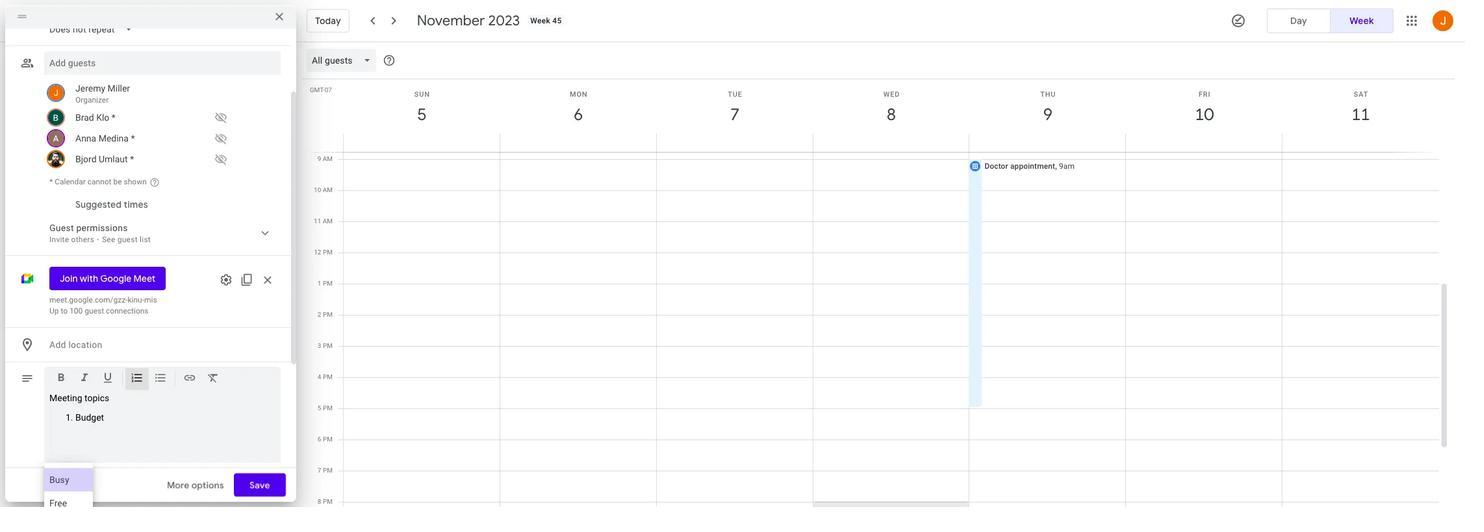 Task type: vqa. For each thing, say whether or not it's contained in the screenshot.
the bottommost range
no



Task type: describe. For each thing, give the bounding box(es) containing it.
times
[[124, 199, 148, 211]]

bjord umlaut *
[[75, 154, 134, 164]]

today
[[315, 15, 341, 27]]

pm for 7 pm
[[323, 467, 333, 474]]

location
[[68, 340, 102, 350]]

guest permissions
[[49, 223, 128, 233]]

pm for 8 pm
[[323, 498, 333, 506]]

9 am
[[318, 155, 333, 162]]

meeting
[[49, 393, 82, 404]]

organizer
[[75, 96, 109, 105]]

bjord
[[75, 154, 97, 164]]

mon
[[570, 90, 588, 99]]

klo
[[96, 112, 109, 123]]

bjord umlaut tree item
[[44, 149, 281, 170]]

anna medina tree item
[[44, 128, 281, 149]]

mis
[[144, 296, 157, 305]]

anna
[[75, 133, 96, 144]]

pm for 12 pm
[[323, 249, 333, 256]]

cannot
[[88, 177, 111, 187]]

medina
[[99, 133, 129, 144]]

sun
[[415, 90, 430, 99]]

11 am
[[314, 218, 333, 225]]

8 inside wed 8
[[886, 104, 895, 125]]

november 2023
[[417, 12, 520, 30]]

12 pm
[[314, 249, 333, 256]]

suggested times button
[[70, 193, 153, 216]]

sat
[[1354, 90, 1369, 99]]

week for week
[[1350, 15, 1374, 27]]

up
[[49, 307, 59, 316]]

mon 6
[[570, 90, 588, 125]]

brad klo *
[[75, 112, 116, 123]]

7 pm
[[318, 467, 333, 474]]

8 column header
[[813, 79, 970, 152]]

meet
[[134, 273, 155, 285]]

topics
[[85, 393, 109, 404]]

see
[[102, 235, 115, 244]]

1 vertical spatial 7
[[318, 467, 321, 474]]

2
[[318, 311, 321, 318]]

friday, november 10 element
[[1190, 100, 1220, 130]]

4 pm
[[318, 374, 333, 381]]

meet.google.com/gzz-
[[49, 296, 128, 305]]

add
[[49, 340, 66, 350]]

suggested times
[[75, 199, 148, 211]]

bold image
[[55, 372, 68, 387]]

brad
[[75, 112, 94, 123]]

gmt-
[[310, 86, 325, 94]]

saturday, november 11 element
[[1346, 100, 1376, 130]]

show schedule of brad klo image
[[211, 107, 231, 128]]

1 vertical spatial 9
[[318, 155, 321, 162]]

appointment
[[1011, 162, 1056, 171]]

2 pm
[[318, 311, 333, 318]]

to
[[61, 307, 68, 316]]

45
[[553, 16, 562, 25]]

join
[[60, 273, 78, 285]]

budget
[[75, 413, 104, 423]]

5 pm
[[318, 405, 333, 412]]

suggested
[[75, 199, 122, 211]]

show schedule of anna medina image
[[211, 128, 231, 149]]

invite
[[49, 235, 69, 244]]

option group containing day
[[1267, 8, 1394, 33]]

* for brad klo *
[[112, 112, 116, 123]]

google
[[100, 273, 131, 285]]

pm for 4 pm
[[323, 374, 333, 381]]

with
[[80, 273, 98, 285]]

,
[[1056, 162, 1057, 171]]

insert link image
[[183, 372, 196, 387]]

8 pm
[[318, 498, 333, 506]]

Week radio
[[1330, 8, 1394, 33]]

shown
[[124, 177, 147, 187]]

kinu-
[[128, 296, 144, 305]]

week for week 45
[[531, 16, 551, 25]]

sunday, november 5 element
[[407, 100, 437, 130]]

miller
[[108, 83, 130, 94]]

thu 9
[[1041, 90, 1056, 125]]

* left calendar
[[49, 177, 53, 187]]

* for anna medina *
[[131, 133, 135, 144]]

9am
[[1059, 162, 1075, 171]]

calendar
[[55, 177, 86, 187]]

join with google meet
[[60, 273, 155, 285]]

7 inside tue 7
[[730, 104, 739, 125]]

tue
[[728, 90, 743, 99]]

10 column header
[[1126, 79, 1283, 152]]

wed 8
[[884, 90, 900, 125]]

see guest list
[[102, 235, 151, 244]]

Day radio
[[1267, 8, 1331, 33]]

meeting topics
[[49, 393, 109, 404]]

100
[[70, 307, 83, 316]]

gmt-07
[[310, 86, 332, 94]]

pm for 5 pm
[[323, 405, 333, 412]]

am for 10 am
[[323, 187, 333, 194]]

numbered list image
[[131, 372, 144, 387]]

wed
[[884, 90, 900, 99]]

anna medina *
[[75, 133, 135, 144]]

grid containing 5
[[302, 42, 1450, 508]]

sun 5
[[415, 90, 430, 125]]

umlaut
[[99, 154, 128, 164]]

2 option from the top
[[44, 492, 93, 508]]

1 vertical spatial 11
[[314, 218, 321, 225]]

tue 7
[[728, 90, 743, 125]]

jeremy miller organizer
[[75, 83, 130, 105]]

add location
[[49, 340, 102, 350]]

pm for 1 pm
[[323, 280, 333, 287]]



Task type: locate. For each thing, give the bounding box(es) containing it.
2023
[[488, 12, 520, 30]]

jeremy
[[75, 83, 105, 94]]

doctor appointment , 9am
[[985, 162, 1075, 171]]

week left "45" on the top left of the page
[[531, 16, 551, 25]]

am up 12 pm
[[323, 218, 333, 225]]

availability list box
[[44, 463, 93, 508]]

guest down "meet.google.com/gzz-"
[[85, 307, 104, 316]]

5 column header
[[343, 79, 500, 152]]

sat 11
[[1351, 90, 1370, 125]]

join with google meet link
[[49, 267, 166, 291]]

10
[[1195, 104, 1213, 125], [314, 187, 321, 194]]

others
[[71, 235, 94, 244]]

1 horizontal spatial 8
[[886, 104, 895, 125]]

1 vertical spatial 8
[[318, 498, 321, 506]]

week
[[1350, 15, 1374, 27], [531, 16, 551, 25]]

1 horizontal spatial 10
[[1195, 104, 1213, 125]]

5 down 'sun'
[[417, 104, 426, 125]]

7 column header
[[656, 79, 813, 152]]

pm for 2 pm
[[323, 311, 333, 318]]

2 vertical spatial am
[[323, 218, 333, 225]]

10 down fri
[[1195, 104, 1213, 125]]

8 down wed in the top of the page
[[886, 104, 895, 125]]

pm up 6 pm
[[323, 405, 333, 412]]

add location button
[[44, 333, 281, 357]]

12
[[314, 249, 321, 256]]

tuesday, november 7 element
[[720, 100, 750, 130]]

week right day
[[1350, 15, 1374, 27]]

0 vertical spatial 10
[[1195, 104, 1213, 125]]

am up 10 am
[[323, 155, 333, 162]]

8 pm from the top
[[323, 467, 333, 474]]

*
[[112, 112, 116, 123], [131, 133, 135, 144], [130, 154, 134, 164], [49, 177, 53, 187]]

list
[[140, 235, 151, 244]]

1 horizontal spatial guest
[[117, 235, 138, 244]]

1 vertical spatial 6
[[318, 436, 321, 443]]

3 am from the top
[[323, 218, 333, 225]]

10 inside column header
[[1195, 104, 1213, 125]]

show schedule of bjord umlaut image
[[211, 149, 231, 170]]

6 inside mon 6
[[573, 104, 582, 125]]

6
[[573, 104, 582, 125], [318, 436, 321, 443]]

0 horizontal spatial guest
[[85, 307, 104, 316]]

10 up 11 am
[[314, 187, 321, 194]]

9 pm from the top
[[323, 498, 333, 506]]

0 horizontal spatial 5
[[318, 405, 321, 412]]

1 pm
[[318, 280, 333, 287]]

0 vertical spatial 6
[[573, 104, 582, 125]]

italic image
[[78, 372, 91, 387]]

1 horizontal spatial 6
[[573, 104, 582, 125]]

week 45
[[531, 16, 562, 25]]

pm right 2
[[323, 311, 333, 318]]

am for 11 am
[[323, 218, 333, 225]]

november
[[417, 12, 485, 30]]

1 horizontal spatial 9
[[1043, 104, 1052, 125]]

0 vertical spatial am
[[323, 155, 333, 162]]

connections
[[106, 307, 149, 316]]

11 column header
[[1282, 79, 1440, 152]]

1 vertical spatial am
[[323, 187, 333, 194]]

3 pm from the top
[[323, 311, 333, 318]]

pm for 6 pm
[[323, 436, 333, 443]]

option group
[[1267, 8, 1394, 33]]

7 pm from the top
[[323, 436, 333, 443]]

* right the medina
[[131, 133, 135, 144]]

8 down 7 pm
[[318, 498, 321, 506]]

9 column header
[[969, 79, 1126, 152]]

* for bjord umlaut *
[[130, 154, 134, 164]]

0 horizontal spatial 6
[[318, 436, 321, 443]]

0 vertical spatial 5
[[417, 104, 426, 125]]

0 horizontal spatial week
[[531, 16, 551, 25]]

4
[[318, 374, 321, 381]]

11 up 12
[[314, 218, 321, 225]]

fri 10
[[1195, 90, 1213, 125]]

1 horizontal spatial 11
[[1351, 104, 1370, 125]]

07
[[325, 86, 332, 94]]

3 pm
[[318, 343, 333, 350]]

underline image
[[101, 372, 114, 387]]

8
[[886, 104, 895, 125], [318, 498, 321, 506]]

option
[[44, 469, 93, 492], [44, 492, 93, 508]]

6 pm from the top
[[323, 405, 333, 412]]

* right umlaut
[[130, 154, 134, 164]]

0 horizontal spatial 9
[[318, 155, 321, 162]]

1 vertical spatial 10
[[314, 187, 321, 194]]

today button
[[307, 5, 349, 36]]

fri
[[1199, 90, 1211, 99]]

am for 9 am
[[323, 155, 333, 162]]

permissions
[[76, 223, 128, 233]]

0 horizontal spatial 8
[[318, 498, 321, 506]]

9 down thu
[[1043, 104, 1052, 125]]

grid
[[302, 42, 1450, 508]]

pm down 5 pm
[[323, 436, 333, 443]]

doctor
[[985, 162, 1009, 171]]

1 am from the top
[[323, 155, 333, 162]]

1 vertical spatial 5
[[318, 405, 321, 412]]

* inside anna medina tree item
[[131, 133, 135, 144]]

0 vertical spatial 11
[[1351, 104, 1370, 125]]

11 down the sat
[[1351, 104, 1370, 125]]

Description text field
[[49, 393, 276, 458]]

4 pm from the top
[[323, 343, 333, 350]]

* inside bjord umlaut tree item
[[130, 154, 134, 164]]

* right klo at the top left of the page
[[112, 112, 116, 123]]

1 horizontal spatial 7
[[730, 104, 739, 125]]

6 down mon
[[573, 104, 582, 125]]

brad klo tree item
[[44, 107, 281, 128]]

3
[[318, 343, 321, 350]]

5
[[417, 104, 426, 125], [318, 405, 321, 412]]

11
[[1351, 104, 1370, 125], [314, 218, 321, 225]]

1 pm from the top
[[323, 249, 333, 256]]

guest left list
[[117, 235, 138, 244]]

6 down 5 pm
[[318, 436, 321, 443]]

pm right 3
[[323, 343, 333, 350]]

* calendar cannot be shown
[[49, 177, 147, 187]]

9 inside the thu 9
[[1043, 104, 1052, 125]]

wednesday, november 8 element
[[877, 100, 907, 130]]

pm right 12
[[323, 249, 333, 256]]

2 am from the top
[[323, 187, 333, 194]]

6 column header
[[500, 79, 657, 152]]

0 vertical spatial 7
[[730, 104, 739, 125]]

pm right 1
[[323, 280, 333, 287]]

pm right 4
[[323, 374, 333, 381]]

monday, november 6 element
[[564, 100, 594, 130]]

1 horizontal spatial 5
[[417, 104, 426, 125]]

0 vertical spatial guest
[[117, 235, 138, 244]]

invite others
[[49, 235, 94, 244]]

pm down 6 pm
[[323, 467, 333, 474]]

0 vertical spatial 8
[[886, 104, 895, 125]]

am down 9 am
[[323, 187, 333, 194]]

be
[[113, 177, 122, 187]]

1 horizontal spatial week
[[1350, 15, 1374, 27]]

guest
[[117, 235, 138, 244], [85, 307, 104, 316]]

Guests text field
[[49, 51, 276, 75]]

5 down 4
[[318, 405, 321, 412]]

* inside brad klo tree item
[[112, 112, 116, 123]]

5 inside sun 5
[[417, 104, 426, 125]]

thursday, november 9 element
[[1033, 100, 1063, 130]]

day
[[1291, 15, 1308, 27]]

7 down 6 pm
[[318, 467, 321, 474]]

0 horizontal spatial 7
[[318, 467, 321, 474]]

0 vertical spatial 9
[[1043, 104, 1052, 125]]

pm
[[323, 249, 333, 256], [323, 280, 333, 287], [323, 311, 333, 318], [323, 343, 333, 350], [323, 374, 333, 381], [323, 405, 333, 412], [323, 436, 333, 443], [323, 467, 333, 474], [323, 498, 333, 506]]

guest
[[49, 223, 74, 233]]

7 down tue
[[730, 104, 739, 125]]

guests invited to this event. tree
[[44, 80, 281, 170]]

pm down 7 pm
[[323, 498, 333, 506]]

meet.google.com/gzz-kinu-mis up to 100 guest connections
[[49, 296, 157, 316]]

6 pm
[[318, 436, 333, 443]]

9 up 10 am
[[318, 155, 321, 162]]

formatting options toolbar
[[44, 367, 281, 394]]

guest inside meet.google.com/gzz-kinu-mis up to 100 guest connections
[[85, 307, 104, 316]]

11 inside column header
[[1351, 104, 1370, 125]]

None field
[[44, 18, 143, 41], [307, 49, 381, 72], [44, 18, 143, 41], [307, 49, 381, 72]]

0 horizontal spatial 10
[[314, 187, 321, 194]]

1 vertical spatial guest
[[85, 307, 104, 316]]

jeremy miller, organizer tree item
[[44, 80, 281, 107]]

9
[[1043, 104, 1052, 125], [318, 155, 321, 162]]

remove formatting image
[[207, 372, 220, 387]]

thu
[[1041, 90, 1056, 99]]

week inside radio
[[1350, 15, 1374, 27]]

pm for 3 pm
[[323, 343, 333, 350]]

0 horizontal spatial 11
[[314, 218, 321, 225]]

bulleted list image
[[154, 372, 167, 387]]

2 pm from the top
[[323, 280, 333, 287]]

1 option from the top
[[44, 469, 93, 492]]

7
[[730, 104, 739, 125], [318, 467, 321, 474]]

5 pm from the top
[[323, 374, 333, 381]]

10 am
[[314, 187, 333, 194]]

1
[[318, 280, 321, 287]]



